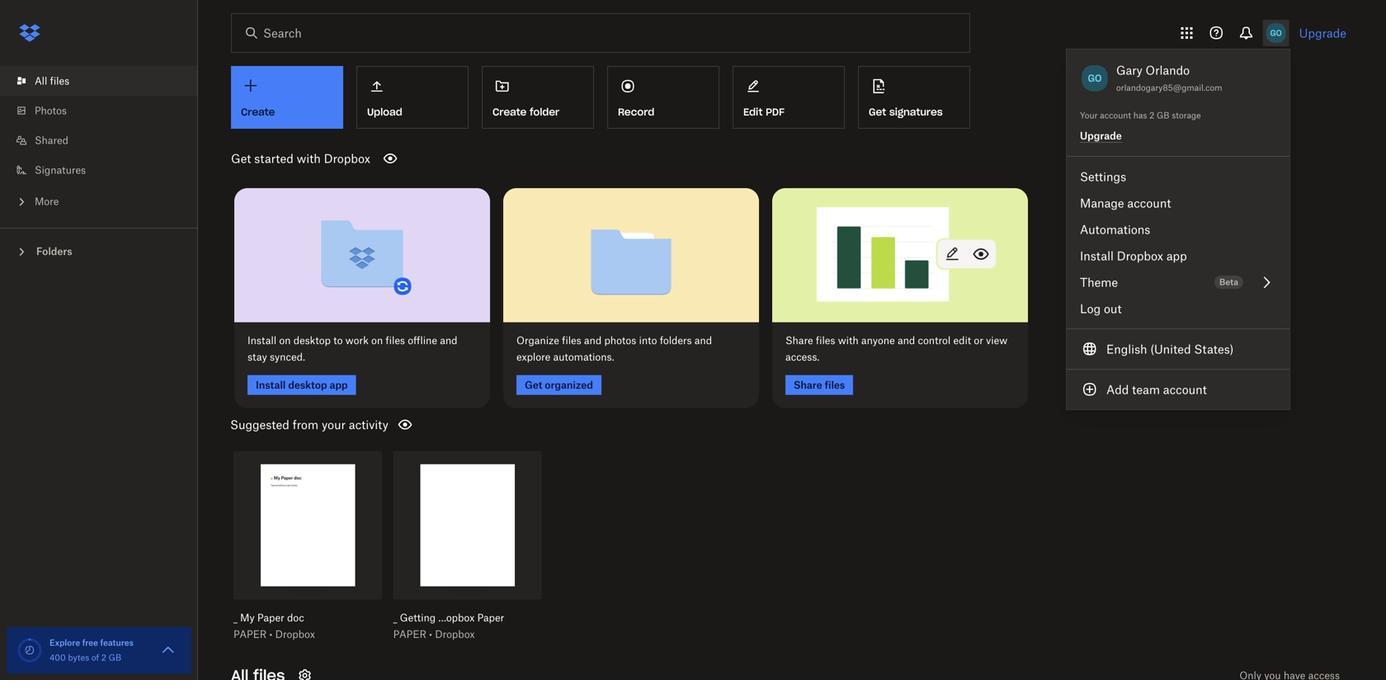 Task type: describe. For each thing, give the bounding box(es) containing it.
photos
[[605, 334, 637, 347]]

dropbox inside _ my paper doc paper • dropbox
[[275, 628, 315, 641]]

free
[[82, 638, 98, 648]]

2 vertical spatial account
[[1164, 383, 1207, 397]]

automations link
[[1067, 216, 1290, 243]]

gary
[[1117, 63, 1143, 77]]

log out link
[[1067, 296, 1290, 322]]

of
[[91, 652, 99, 663]]

getting
[[400, 612, 436, 624]]

orlandogary85@gmail.com
[[1117, 83, 1223, 93]]

dropbox image
[[13, 17, 46, 50]]

started
[[254, 151, 294, 165]]

create
[[493, 105, 527, 118]]

record
[[618, 105, 655, 118]]

your account has 2 gb storage
[[1080, 110, 1202, 121]]

• for …opbox
[[429, 628, 432, 641]]

signatures
[[890, 105, 943, 118]]

1 horizontal spatial 2
[[1150, 110, 1155, 121]]

folder
[[530, 105, 560, 118]]

folders button
[[0, 239, 198, 263]]

organize files and photos into folders and explore automations.
[[517, 334, 712, 363]]

organize
[[517, 334, 560, 347]]

3 and from the left
[[695, 334, 712, 347]]

_ my paper doc paper • dropbox
[[234, 612, 315, 641]]

suggested from your activity
[[230, 418, 389, 432]]

files for share files with anyone and control edit or view access.
[[816, 334, 836, 347]]

more image
[[13, 194, 30, 210]]

bytes
[[68, 652, 89, 663]]

files for organize files and photos into folders and explore automations.
[[562, 334, 582, 347]]

all files
[[35, 75, 69, 87]]

account for your
[[1100, 110, 1132, 121]]

explore
[[517, 351, 551, 363]]

dropbox inside _ getting …opbox paper paper • dropbox
[[435, 628, 475, 641]]

all files link
[[13, 66, 198, 96]]

signatures link
[[13, 155, 198, 185]]

_ for _ getting …opbox paper paper • dropbox
[[393, 612, 397, 624]]

add
[[1107, 383, 1129, 397]]

automations
[[1080, 222, 1151, 236]]

orlando
[[1146, 63, 1190, 77]]

synced.
[[270, 351, 305, 363]]

dropbox down automations
[[1117, 249, 1164, 263]]

go button
[[1080, 61, 1110, 95]]

paper inside _ my paper doc paper • dropbox
[[257, 612, 285, 624]]

control
[[918, 334, 951, 347]]

(united
[[1151, 342, 1192, 356]]

pdf
[[766, 105, 785, 118]]

share files with anyone and control edit or view access.
[[786, 334, 1008, 363]]

get for get signatures
[[869, 105, 887, 118]]

install for install on desktop to work on files offline and stay synced.
[[248, 334, 277, 347]]

and inside install on desktop to work on files offline and stay synced.
[[440, 334, 458, 347]]

_ getting …opbox paper button
[[393, 611, 506, 625]]

gb inside menu
[[1157, 110, 1170, 121]]

anyone
[[862, 334, 895, 347]]

photos link
[[13, 96, 198, 125]]

menu containing gary orlando
[[1067, 50, 1290, 409]]

upgrade button
[[1080, 130, 1122, 143]]

suggested
[[230, 418, 290, 432]]

• for paper
[[269, 628, 273, 641]]

with for files
[[838, 334, 859, 347]]

gb inside 'explore free features 400 bytes of 2 gb'
[[109, 652, 121, 663]]

your
[[1080, 110, 1098, 121]]

signatures
[[35, 164, 86, 176]]

get signatures
[[869, 105, 943, 118]]

out
[[1104, 302, 1122, 316]]

theme menu item
[[1067, 269, 1290, 296]]

_ for _ my paper doc paper • dropbox
[[234, 612, 238, 624]]

to
[[334, 334, 343, 347]]

english
[[1107, 342, 1148, 356]]

create folder button
[[482, 66, 594, 129]]

log out
[[1080, 302, 1122, 316]]

into
[[639, 334, 657, 347]]

view
[[987, 334, 1008, 347]]

english (united states)
[[1107, 342, 1234, 356]]

add team account
[[1107, 383, 1207, 397]]

choose a language: image
[[1080, 339, 1100, 359]]

paper for my
[[234, 628, 267, 641]]

edit
[[744, 105, 763, 118]]

activity
[[349, 418, 389, 432]]

go
[[1088, 72, 1102, 85]]

settings
[[1080, 170, 1127, 184]]

create folder
[[493, 105, 560, 118]]

manage account link
[[1067, 190, 1290, 216]]

access.
[[786, 351, 820, 363]]

with for started
[[297, 151, 321, 165]]

account for manage
[[1128, 196, 1172, 210]]

get signatures button
[[858, 66, 971, 129]]

paper • dropbox button for …opbox
[[393, 628, 506, 641]]

folders
[[36, 245, 72, 258]]



Task type: vqa. For each thing, say whether or not it's contained in the screenshot.
the files associated with Share files with anyone and control edit or view access.
yes



Task type: locate. For each thing, give the bounding box(es) containing it.
and right offline
[[440, 334, 458, 347]]

files for all files
[[50, 75, 69, 87]]

with
[[297, 151, 321, 165], [838, 334, 859, 347]]

2 _ from the left
[[393, 612, 397, 624]]

4 and from the left
[[898, 334, 916, 347]]

0 horizontal spatial upgrade
[[1080, 130, 1122, 142]]

paper for getting
[[393, 628, 427, 641]]

paper
[[234, 628, 267, 641], [393, 628, 427, 641]]

upgrade
[[1300, 26, 1347, 40], [1080, 130, 1122, 142]]

on right work
[[371, 334, 383, 347]]

get for get started with dropbox
[[231, 151, 251, 165]]

files right all
[[50, 75, 69, 87]]

2 • from the left
[[429, 628, 432, 641]]

files right share
[[816, 334, 836, 347]]

1 horizontal spatial upgrade
[[1300, 26, 1347, 40]]

0 horizontal spatial install
[[248, 334, 277, 347]]

edit
[[954, 334, 972, 347]]

_ inside _ my paper doc paper • dropbox
[[234, 612, 238, 624]]

• inside _ my paper doc paper • dropbox
[[269, 628, 273, 641]]

1 horizontal spatial paper
[[393, 628, 427, 641]]

1 vertical spatial gb
[[109, 652, 121, 663]]

gb down features
[[109, 652, 121, 663]]

get left started
[[231, 151, 251, 165]]

install for install dropbox app
[[1080, 249, 1114, 263]]

• down "_ my paper doc" button
[[269, 628, 273, 641]]

theme
[[1080, 275, 1119, 289]]

paper down my
[[234, 628, 267, 641]]

and
[[440, 334, 458, 347], [584, 334, 602, 347], [695, 334, 712, 347], [898, 334, 916, 347]]

account up automations "link" in the top right of the page
[[1128, 196, 1172, 210]]

quota usage element
[[17, 637, 43, 664]]

gary orlando orlandogary85@gmail.com
[[1117, 63, 1223, 93]]

upgrade down the your
[[1080, 130, 1122, 142]]

shared
[[35, 134, 69, 147]]

2 right 'of'
[[101, 652, 106, 663]]

_ getting …opbox paper paper • dropbox
[[393, 612, 505, 641]]

1 horizontal spatial _
[[393, 612, 397, 624]]

paper
[[257, 612, 285, 624], [477, 612, 505, 624]]

app
[[1167, 249, 1188, 263]]

2 paper from the left
[[477, 612, 505, 624]]

explore
[[50, 638, 80, 648]]

1 paper • dropbox button from the left
[[234, 628, 346, 641]]

2 right the has
[[1150, 110, 1155, 121]]

0 horizontal spatial with
[[297, 151, 321, 165]]

1 horizontal spatial •
[[429, 628, 432, 641]]

_ left getting
[[393, 612, 397, 624]]

files inside organize files and photos into folders and explore automations.
[[562, 334, 582, 347]]

_ left my
[[234, 612, 238, 624]]

all files list item
[[0, 66, 198, 96]]

1 horizontal spatial on
[[371, 334, 383, 347]]

paper inside _ getting …opbox paper paper • dropbox
[[477, 612, 505, 624]]

files left offline
[[386, 334, 405, 347]]

paper inside _ my paper doc paper • dropbox
[[234, 628, 267, 641]]

install up stay
[[248, 334, 277, 347]]

1 horizontal spatial get
[[869, 105, 887, 118]]

and left 'control'
[[898, 334, 916, 347]]

paper • dropbox button down "_ my paper doc" button
[[234, 628, 346, 641]]

share
[[786, 334, 814, 347]]

_ inside _ getting …opbox paper paper • dropbox
[[393, 612, 397, 624]]

get started with dropbox
[[231, 151, 371, 165]]

files inside install on desktop to work on files offline and stay synced.
[[386, 334, 405, 347]]

shared link
[[13, 125, 198, 155]]

manage account
[[1080, 196, 1172, 210]]

1 _ from the left
[[234, 612, 238, 624]]

explore free features 400 bytes of 2 gb
[[50, 638, 134, 663]]

0 vertical spatial with
[[297, 151, 321, 165]]

2
[[1150, 110, 1155, 121], [101, 652, 106, 663]]

account right the team
[[1164, 383, 1207, 397]]

1 vertical spatial with
[[838, 334, 859, 347]]

paper down getting
[[393, 628, 427, 641]]

your
[[322, 418, 346, 432]]

2 on from the left
[[371, 334, 383, 347]]

files up automations.
[[562, 334, 582, 347]]

upgrade right account menu icon
[[1300, 26, 1347, 40]]

1 vertical spatial install
[[248, 334, 277, 347]]

…opbox
[[439, 612, 475, 624]]

states)
[[1195, 342, 1234, 356]]

0 vertical spatial get
[[869, 105, 887, 118]]

dropbox down …opbox
[[435, 628, 475, 641]]

dropbox right started
[[324, 151, 371, 165]]

account menu image
[[1263, 20, 1290, 46]]

0 horizontal spatial gb
[[109, 652, 121, 663]]

0 vertical spatial install
[[1080, 249, 1114, 263]]

0 horizontal spatial paper
[[257, 612, 285, 624]]

files inside share files with anyone and control edit or view access.
[[816, 334, 836, 347]]

account left the has
[[1100, 110, 1132, 121]]

0 horizontal spatial on
[[279, 334, 291, 347]]

menu
[[1067, 50, 1290, 409]]

settings link
[[1067, 163, 1290, 190]]

get left signatures
[[869, 105, 887, 118]]

2 paper from the left
[[393, 628, 427, 641]]

400
[[50, 652, 66, 663]]

work
[[346, 334, 369, 347]]

1 paper from the left
[[257, 612, 285, 624]]

install on desktop to work on files offline and stay synced.
[[248, 334, 458, 363]]

1 paper from the left
[[234, 628, 267, 641]]

files inside "link"
[[50, 75, 69, 87]]

1 horizontal spatial paper
[[477, 612, 505, 624]]

_ my paper doc button
[[234, 611, 346, 625]]

• down getting
[[429, 628, 432, 641]]

files
[[50, 75, 69, 87], [386, 334, 405, 347], [562, 334, 582, 347], [816, 334, 836, 347]]

get inside button
[[869, 105, 887, 118]]

dropbox
[[324, 151, 371, 165], [1117, 249, 1164, 263], [275, 628, 315, 641], [435, 628, 475, 641]]

on
[[279, 334, 291, 347], [371, 334, 383, 347]]

gb
[[1157, 110, 1170, 121], [109, 652, 121, 663]]

0 horizontal spatial paper • dropbox button
[[234, 628, 346, 641]]

from
[[293, 418, 319, 432]]

install
[[1080, 249, 1114, 263], [248, 334, 277, 347]]

stay
[[248, 351, 267, 363]]

and up automations.
[[584, 334, 602, 347]]

and right folders
[[695, 334, 712, 347]]

all
[[35, 75, 47, 87]]

upgrade inside menu
[[1080, 130, 1122, 142]]

install inside install on desktop to work on files offline and stay synced.
[[248, 334, 277, 347]]

english (united states) menu item
[[1067, 336, 1290, 362]]

edit pdf button
[[733, 66, 845, 129]]

team
[[1133, 383, 1161, 397]]

1 horizontal spatial gb
[[1157, 110, 1170, 121]]

1 horizontal spatial install
[[1080, 249, 1114, 263]]

1 vertical spatial get
[[231, 151, 251, 165]]

doc
[[287, 612, 304, 624]]

my
[[240, 612, 255, 624]]

account
[[1100, 110, 1132, 121], [1128, 196, 1172, 210], [1164, 383, 1207, 397]]

photos
[[35, 104, 67, 117]]

list
[[0, 56, 198, 228]]

1 vertical spatial upgrade
[[1080, 130, 1122, 142]]

storage
[[1172, 110, 1202, 121]]

paper right …opbox
[[477, 612, 505, 624]]

upgrade link
[[1300, 26, 1347, 40]]

paper right my
[[257, 612, 285, 624]]

0 horizontal spatial paper
[[234, 628, 267, 641]]

with right started
[[297, 151, 321, 165]]

record button
[[608, 66, 720, 129]]

2 paper • dropbox button from the left
[[393, 628, 506, 641]]

1 vertical spatial account
[[1128, 196, 1172, 210]]

with inside share files with anyone and control edit or view access.
[[838, 334, 859, 347]]

0 vertical spatial upgrade
[[1300, 26, 1347, 40]]

add team account link
[[1067, 376, 1290, 403]]

with left anyone
[[838, 334, 859, 347]]

0 horizontal spatial 2
[[101, 652, 106, 663]]

desktop
[[294, 334, 331, 347]]

list containing all files
[[0, 56, 198, 228]]

gb right the has
[[1157, 110, 1170, 121]]

paper • dropbox button for paper
[[234, 628, 346, 641]]

2 inside 'explore free features 400 bytes of 2 gb'
[[101, 652, 106, 663]]

offline
[[408, 334, 437, 347]]

more
[[35, 195, 59, 208]]

0 vertical spatial account
[[1100, 110, 1132, 121]]

1 vertical spatial 2
[[101, 652, 106, 663]]

folders
[[660, 334, 692, 347]]

automations.
[[553, 351, 614, 363]]

on up synced.
[[279, 334, 291, 347]]

0 vertical spatial gb
[[1157, 110, 1170, 121]]

1 and from the left
[[440, 334, 458, 347]]

0 vertical spatial 2
[[1150, 110, 1155, 121]]

0 horizontal spatial _
[[234, 612, 238, 624]]

has
[[1134, 110, 1148, 121]]

dropbox down doc
[[275, 628, 315, 641]]

1 horizontal spatial with
[[838, 334, 859, 347]]

and inside share files with anyone and control edit or view access.
[[898, 334, 916, 347]]

features
[[100, 638, 134, 648]]

1 horizontal spatial paper • dropbox button
[[393, 628, 506, 641]]

or
[[974, 334, 984, 347]]

•
[[269, 628, 273, 641], [429, 628, 432, 641]]

paper • dropbox button down _ getting …opbox paper button at the bottom left
[[393, 628, 506, 641]]

log
[[1080, 302, 1101, 316]]

install up theme
[[1080, 249, 1114, 263]]

edit pdf
[[744, 105, 785, 118]]

0 horizontal spatial get
[[231, 151, 251, 165]]

2 and from the left
[[584, 334, 602, 347]]

• inside _ getting …opbox paper paper • dropbox
[[429, 628, 432, 641]]

1 on from the left
[[279, 334, 291, 347]]

1 • from the left
[[269, 628, 273, 641]]

install dropbox app
[[1080, 249, 1188, 263]]

paper inside _ getting …opbox paper paper • dropbox
[[393, 628, 427, 641]]

0 horizontal spatial •
[[269, 628, 273, 641]]

manage
[[1080, 196, 1125, 210]]



